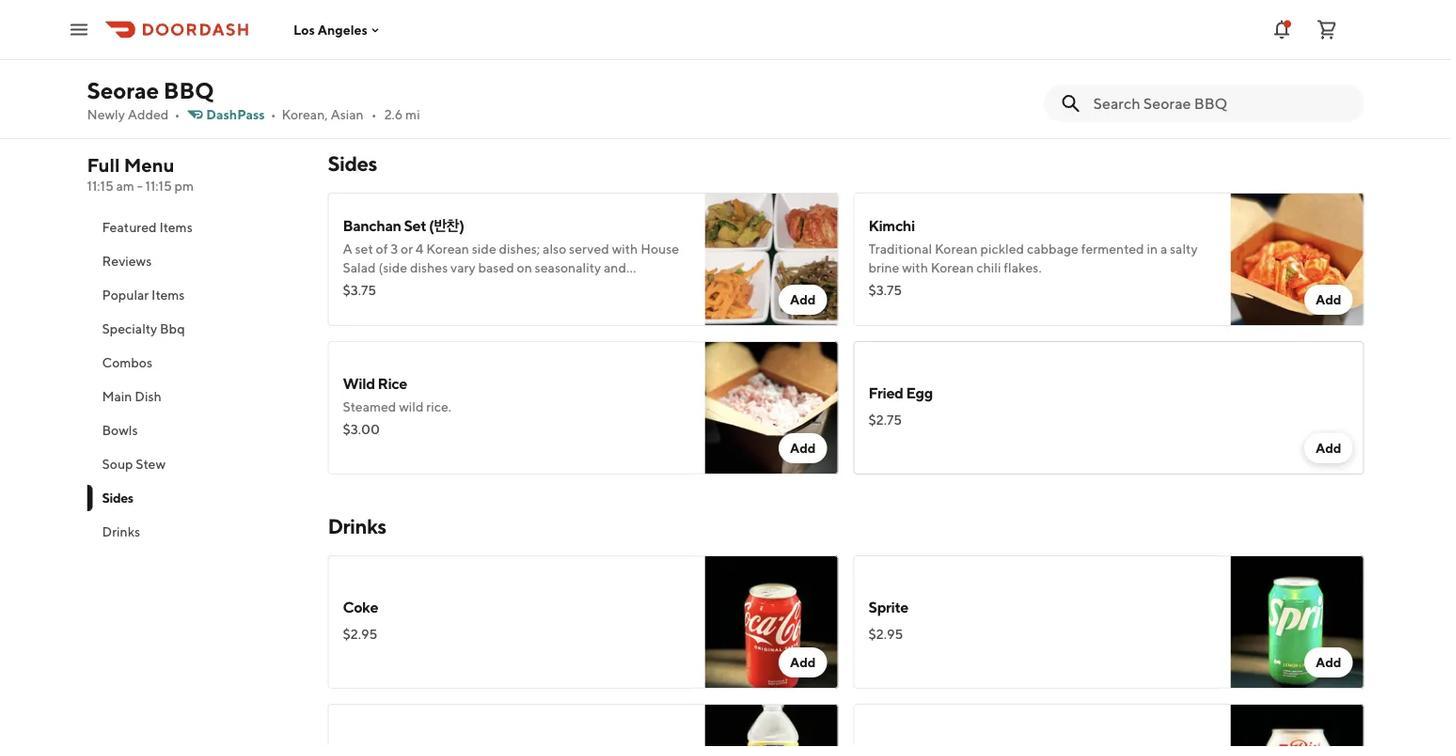 Task type: locate. For each thing, give the bounding box(es) containing it.
1 vertical spatial traditional
[[868, 241, 932, 257]]

wild rice image
[[705, 341, 838, 475]]

reviews
[[102, 253, 152, 269]]

add for kimchi
[[1316, 292, 1341, 308]]

sides down soup
[[102, 490, 133, 506]]

specialty bbq button
[[87, 312, 305, 346]]

0 horizontal spatial drinks
[[102, 524, 140, 540]]

specialty bbq
[[102, 321, 185, 337]]

add button for sprite
[[1304, 648, 1353, 678]]

add button
[[779, 285, 827, 315], [1304, 285, 1353, 315], [779, 434, 827, 464], [1304, 434, 1353, 464], [779, 648, 827, 678], [1304, 648, 1353, 678]]

• left "2.6"
[[371, 107, 377, 122]]

notification bell image
[[1270, 18, 1293, 41]]

1 horizontal spatial traditional
[[868, 241, 932, 257]]

drinks up the coke
[[328, 514, 386, 539]]

0 vertical spatial wild
[[401, 46, 426, 61]]

menu
[[124, 154, 175, 176]]

with right the brine
[[902, 260, 928, 276]]

w/
[[551, 27, 567, 42]]

add for sprite
[[1316, 655, 1341, 670]]

-
[[137, 178, 143, 194]]

open menu image
[[68, 18, 90, 41]]

sprite
[[868, 599, 908, 616]]

diet coke image
[[1231, 704, 1364, 748]]

cabbage
[[1027, 241, 1079, 257]]

items inside "button"
[[159, 220, 193, 235]]

dishes
[[410, 260, 448, 276]]

bottled water image
[[705, 704, 838, 748]]

popular
[[102, 287, 149, 303]]

wild
[[343, 375, 375, 393]]

korean, asian • 2.6 mi
[[282, 107, 420, 122]]

1 horizontal spatial •
[[270, 107, 276, 122]]

$3.75 down salad
[[343, 283, 376, 298]]

0 horizontal spatial and
[[516, 46, 539, 61]]

$3.75 down the brine
[[868, 283, 902, 298]]

wild rice steamed wild rice. $3.00
[[343, 375, 451, 437]]

main
[[102, 389, 132, 404]]

2 horizontal spatial •
[[371, 107, 377, 122]]

items for popular items
[[151, 287, 185, 303]]

seorae bbq
[[87, 77, 214, 103]]

add button for coke
[[779, 648, 827, 678]]

•
[[174, 107, 180, 122], [270, 107, 276, 122], [371, 107, 377, 122]]

stew
[[136, 457, 166, 472]]

add button for wild rice
[[779, 434, 827, 464]]

0 horizontal spatial $2.95
[[343, 627, 377, 642]]

0 horizontal spatial $3.75
[[343, 283, 376, 298]]

0 vertical spatial traditional
[[343, 27, 406, 42]]

dashpass
[[206, 107, 265, 122]]

dish
[[135, 389, 162, 404]]

1 vertical spatial items
[[151, 287, 185, 303]]

1 horizontal spatial 11:15
[[145, 178, 172, 194]]

items inside button
[[151, 287, 185, 303]]

kimchi image
[[1231, 193, 1364, 326]]

seasonality
[[535, 260, 601, 276]]

0 horizontal spatial traditional
[[343, 27, 406, 42]]

1 vertical spatial and
[[604, 260, 626, 276]]

sides
[[328, 151, 377, 176], [102, 490, 133, 506]]

kimchi
[[868, 217, 915, 235]]

1 horizontal spatial $2.95
[[868, 627, 903, 642]]

1 horizontal spatial sides
[[328, 151, 377, 176]]

add
[[790, 292, 816, 308], [1316, 292, 1341, 308], [790, 441, 816, 456], [1316, 441, 1341, 456], [790, 655, 816, 670], [1316, 655, 1341, 670]]

2 • from the left
[[270, 107, 276, 122]]

korean
[[409, 27, 452, 42], [426, 241, 469, 257], [935, 241, 978, 257], [931, 260, 974, 276]]

main dish
[[102, 389, 162, 404]]

items up reviews button
[[159, 220, 193, 235]]

0 vertical spatial items
[[159, 220, 193, 235]]

1 vertical spatial wild
[[399, 399, 424, 415]]

1 horizontal spatial with
[[902, 260, 928, 276]]

0 vertical spatial sides
[[328, 151, 377, 176]]

add for banchan set (반찬)
[[790, 292, 816, 308]]

1 horizontal spatial $3.75
[[868, 283, 902, 298]]

a
[[343, 241, 352, 257]]

wild
[[401, 46, 426, 61], [399, 399, 424, 415]]

or
[[401, 241, 413, 257]]

and
[[516, 46, 539, 61], [604, 260, 626, 276]]

0 vertical spatial and
[[516, 46, 539, 61]]

• down bbq in the top left of the page
[[174, 107, 180, 122]]

2 11:15 from the left
[[145, 178, 172, 194]]

Item Search search field
[[1093, 93, 1349, 114]]

$2.95 down sprite
[[868, 627, 903, 642]]

• left korean,
[[270, 107, 276, 122]]

korean down (반찬)
[[426, 241, 469, 257]]

bowls
[[102, 423, 138, 438]]

11:15 down 'full'
[[87, 178, 114, 194]]

sides down korean, asian • 2.6 mi
[[328, 151, 377, 176]]

2 $3.75 from the left
[[868, 283, 902, 298]]

1 vertical spatial with
[[902, 260, 928, 276]]

items up bbq
[[151, 287, 185, 303]]

broth,
[[636, 27, 672, 42]]

0 horizontal spatial sides
[[102, 490, 133, 506]]

$3.75 inside 'kimchi traditional korean pickled cabbage fermented in a salty brine with korean chili flakes. $3.75'
[[868, 283, 902, 298]]

1 11:15 from the left
[[87, 178, 114, 194]]

chili
[[976, 260, 1001, 276]]

• for newly added •
[[174, 107, 180, 122]]

rice.
[[426, 399, 451, 415]]

3 • from the left
[[371, 107, 377, 122]]

0 horizontal spatial •
[[174, 107, 180, 122]]

0 vertical spatial with
[[612, 241, 638, 257]]

fried
[[868, 384, 903, 402]]

korean up sesame
[[409, 27, 452, 42]]

side
[[472, 241, 496, 257]]

brine
[[868, 260, 899, 276]]

a
[[1160, 241, 1167, 257]]

$3.75
[[343, 283, 376, 298], [868, 283, 902, 298]]

salty
[[1170, 241, 1198, 257]]

$2.95 down the coke
[[343, 627, 377, 642]]

1 • from the left
[[174, 107, 180, 122]]

and inside traditional korean pork stew made w/ pork, bone broth, potatoes, wild sesame seeds, and vegetables.
[[516, 46, 539, 61]]

add button for kimchi
[[1304, 285, 1353, 315]]

drinks
[[328, 514, 386, 539], [102, 524, 140, 540]]

pm
[[174, 178, 194, 194]]

1 horizontal spatial and
[[604, 260, 626, 276]]

in
[[1147, 241, 1158, 257]]

traditional down kimchi
[[868, 241, 932, 257]]

wild inside traditional korean pork stew made w/ pork, bone broth, potatoes, wild sesame seeds, and vegetables.
[[401, 46, 426, 61]]

rice
[[378, 375, 407, 393]]

2 $2.95 from the left
[[868, 627, 903, 642]]

drinks down soup
[[102, 524, 140, 540]]

combos
[[102, 355, 152, 371]]

los angeles
[[293, 22, 368, 37]]

and down served
[[604, 260, 626, 276]]

set
[[355, 241, 373, 257]]

1 vertical spatial sides
[[102, 490, 133, 506]]

with left house
[[612, 241, 638, 257]]

set
[[404, 217, 426, 235]]

with
[[612, 241, 638, 257], [902, 260, 928, 276]]

of
[[376, 241, 388, 257]]

wild left rice.
[[399, 399, 424, 415]]

0 horizontal spatial 11:15
[[87, 178, 114, 194]]

11:15 right the - at top
[[145, 178, 172, 194]]

0 horizontal spatial with
[[612, 241, 638, 257]]

traditional up "potatoes,"
[[343, 27, 406, 42]]

wild left sesame
[[401, 46, 426, 61]]

$2.95
[[343, 627, 377, 642], [868, 627, 903, 642]]

0 items, open order cart image
[[1316, 18, 1338, 41]]

1 $2.95 from the left
[[343, 627, 377, 642]]

and down made
[[516, 46, 539, 61]]

traditional korean pork stew made w/ pork, bone broth, potatoes, wild sesame seeds, and vegetables.
[[343, 27, 672, 61]]



Task type: describe. For each thing, give the bounding box(es) containing it.
traditional inside 'kimchi traditional korean pickled cabbage fermented in a salty brine with korean chili flakes. $3.75'
[[868, 241, 932, 257]]

los
[[293, 22, 315, 37]]

4
[[416, 241, 424, 257]]

coke
[[343, 599, 378, 616]]

add button for banchan set (반찬)
[[779, 285, 827, 315]]

(side
[[378, 260, 407, 276]]

korean left chili
[[931, 260, 974, 276]]

also
[[543, 241, 566, 257]]

dishes;
[[499, 241, 540, 257]]

added
[[128, 107, 169, 122]]

featured items button
[[87, 211, 305, 245]]

full menu 11:15 am - 11:15 pm
[[87, 154, 194, 194]]

banchan set (반찬) image
[[705, 193, 838, 326]]

korean inside banchan set (반찬) a set of 3 or 4 korean side dishes; also served with house salad  (side dishes vary based on seasonality and availability).
[[426, 241, 469, 257]]

korean,
[[282, 107, 328, 122]]

egg
[[906, 384, 933, 402]]

soup stew button
[[87, 448, 305, 481]]

house
[[641, 241, 679, 257]]

pork
[[455, 27, 482, 42]]

featured
[[102, 220, 157, 235]]

pickled
[[980, 241, 1024, 257]]

• for korean, asian • 2.6 mi
[[371, 107, 377, 122]]

1 $3.75 from the left
[[343, 283, 376, 298]]

korean inside traditional korean pork stew made w/ pork, bone broth, potatoes, wild sesame seeds, and vegetables.
[[409, 27, 452, 42]]

combos button
[[87, 346, 305, 380]]

bone
[[603, 27, 633, 42]]

popular items button
[[87, 278, 305, 312]]

full
[[87, 154, 120, 176]]

bbq
[[163, 77, 214, 103]]

traditional inside traditional korean pork stew made w/ pork, bone broth, potatoes, wild sesame seeds, and vegetables.
[[343, 27, 406, 42]]

add for coke
[[790, 655, 816, 670]]

featured items
[[102, 220, 193, 235]]

on
[[517, 260, 532, 276]]

bbq
[[160, 321, 185, 337]]

wild inside wild rice steamed wild rice. $3.00
[[399, 399, 424, 415]]

bowls button
[[87, 414, 305, 448]]

newly
[[87, 107, 125, 122]]

angeles
[[318, 22, 368, 37]]

sprite image
[[1231, 556, 1364, 689]]

am
[[116, 178, 134, 194]]

reviews button
[[87, 245, 305, 278]]

(반찬)
[[429, 217, 464, 235]]

with inside 'kimchi traditional korean pickled cabbage fermented in a salty brine with korean chili flakes. $3.75'
[[902, 260, 928, 276]]

fermented
[[1081, 241, 1144, 257]]

dashpass •
[[206, 107, 276, 122]]

coke image
[[705, 556, 838, 689]]

salad
[[343, 260, 376, 276]]

pork,
[[570, 27, 600, 42]]

availability).
[[343, 279, 414, 294]]

popular items
[[102, 287, 185, 303]]

$2.95 for sprite
[[868, 627, 903, 642]]

1 horizontal spatial drinks
[[328, 514, 386, 539]]

vegetables.
[[541, 46, 610, 61]]

korean up chili
[[935, 241, 978, 257]]

los angeles button
[[293, 22, 383, 37]]

drinks inside button
[[102, 524, 140, 540]]

stew
[[484, 27, 512, 42]]

seeds,
[[476, 46, 513, 61]]

mi
[[405, 107, 420, 122]]

items for featured items
[[159, 220, 193, 235]]

gamjatang pork stew (감자탕) image
[[705, 0, 838, 112]]

potatoes,
[[343, 46, 399, 61]]

banchan set (반찬) a set of 3 or 4 korean side dishes; also served with house salad  (side dishes vary based on seasonality and availability).
[[343, 217, 679, 294]]

based
[[478, 260, 514, 276]]

banchan
[[343, 217, 401, 235]]

3
[[390, 241, 398, 257]]

asian
[[331, 107, 364, 122]]

drinks button
[[87, 515, 305, 549]]

steamed
[[343, 399, 396, 415]]

$2.75
[[868, 412, 902, 428]]

specialty
[[102, 321, 157, 337]]

main dish button
[[87, 380, 305, 414]]

made
[[515, 27, 549, 42]]

and inside banchan set (반찬) a set of 3 or 4 korean side dishes; also served with house salad  (side dishes vary based on seasonality and availability).
[[604, 260, 626, 276]]

newly added •
[[87, 107, 180, 122]]

soup
[[102, 457, 133, 472]]

soup stew
[[102, 457, 166, 472]]

add for wild rice
[[790, 441, 816, 456]]

kimchi traditional korean pickled cabbage fermented in a salty brine with korean chili flakes. $3.75
[[868, 217, 1198, 298]]

with inside banchan set (반찬) a set of 3 or 4 korean side dishes; also served with house salad  (side dishes vary based on seasonality and availability).
[[612, 241, 638, 257]]

2.6
[[384, 107, 403, 122]]

vary
[[451, 260, 475, 276]]

$2.95 for coke
[[343, 627, 377, 642]]

served
[[569, 241, 609, 257]]

$3.00
[[343, 422, 380, 437]]

seorae
[[87, 77, 159, 103]]

fried egg
[[868, 384, 933, 402]]



Task type: vqa. For each thing, say whether or not it's contained in the screenshot.


